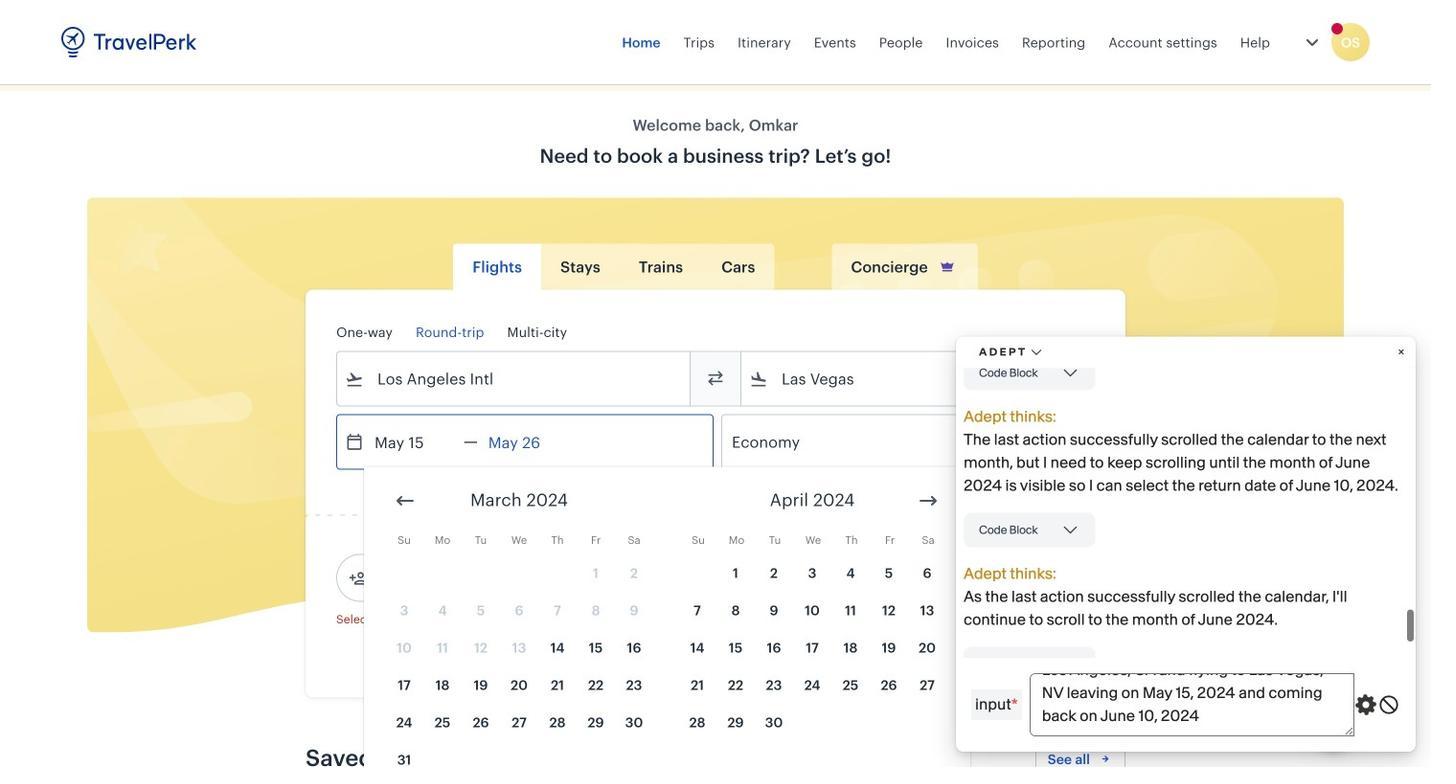 Task type: describe. For each thing, give the bounding box(es) containing it.
Return text field
[[478, 415, 578, 469]]

calendar application
[[364, 467, 1432, 768]]



Task type: locate. For each thing, give the bounding box(es) containing it.
From search field
[[364, 364, 665, 394]]

move forward to switch to the next month. image
[[917, 490, 940, 513]]

move backward to switch to the previous month. image
[[394, 490, 417, 513]]

To search field
[[769, 364, 1070, 394]]

Depart text field
[[364, 415, 464, 469]]



Task type: vqa. For each thing, say whether or not it's contained in the screenshot.
add first traveler search field
no



